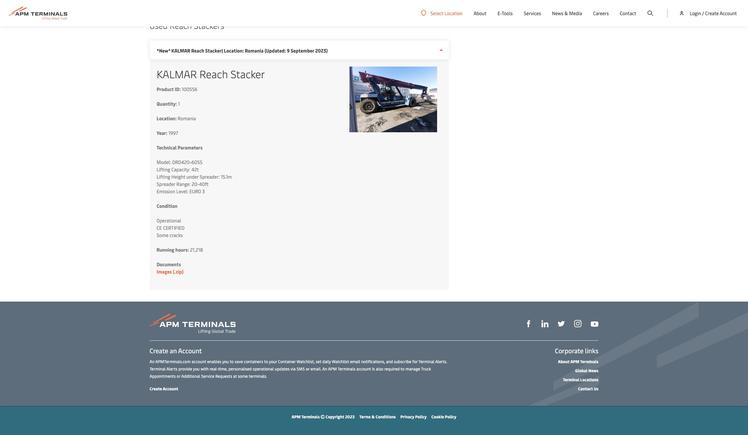 Task type: vqa. For each thing, say whether or not it's contained in the screenshot.
Running hours: 21,218
yes



Task type: describe. For each thing, give the bounding box(es) containing it.
used
[[150, 20, 168, 31]]

careers button
[[593, 0, 609, 26]]

0 horizontal spatial to
[[230, 359, 234, 365]]

create an account
[[150, 347, 202, 355]]

news & media button
[[552, 0, 582, 26]]

login / create account
[[690, 10, 737, 16]]

media
[[569, 10, 582, 16]]

policy for privacy policy
[[415, 414, 427, 420]]

alerts.
[[435, 359, 447, 365]]

1 main page photo image
[[350, 67, 437, 132]]

spreader:
[[200, 174, 220, 180]]

set
[[316, 359, 321, 365]]

0 vertical spatial create
[[705, 10, 719, 16]]

stackers
[[194, 20, 224, 31]]

1 vertical spatial romania
[[178, 115, 196, 122]]

0 horizontal spatial you
[[193, 367, 200, 372]]

requests
[[215, 374, 232, 379]]

21,218
[[190, 247, 203, 253]]

cookie policy link
[[431, 414, 457, 420]]

running hours: 21,218
[[157, 247, 203, 253]]

contact us
[[578, 386, 599, 392]]

global news link
[[575, 368, 599, 374]]

privacy policy
[[401, 414, 427, 420]]

global
[[575, 368, 588, 374]]

about button
[[474, 0, 487, 26]]

email
[[350, 359, 360, 365]]

kalmar
[[171, 47, 190, 54]]

apm terminals ⓒ copyright 2023
[[292, 414, 355, 420]]

alerts
[[166, 367, 177, 372]]

contact for contact us
[[578, 386, 593, 392]]

100556
[[182, 86, 198, 92]]

& for terms
[[372, 414, 375, 420]]

product id: 100556
[[157, 86, 198, 92]]

save
[[235, 359, 243, 365]]

reach inside dropdown button
[[191, 47, 204, 54]]

*new* kalmar  reach stacker| location: romania (updated: 9 september 2023) element
[[150, 59, 449, 290]]

& for news
[[565, 10, 568, 16]]

e-tools button
[[498, 0, 513, 26]]

0 horizontal spatial terminal
[[150, 367, 166, 372]]

2 vertical spatial terminal
[[563, 377, 579, 383]]

additional
[[181, 374, 200, 379]]

news inside dropdown button
[[552, 10, 564, 16]]

*new* kalmar  reach stacker| location: romania (updated: 9 september 2023) button
[[150, 41, 449, 59]]

2 horizontal spatial terminals
[[580, 359, 599, 365]]

enables
[[207, 359, 221, 365]]

september
[[291, 47, 314, 54]]

0 vertical spatial reach
[[170, 20, 192, 31]]

2 lifting from the top
[[157, 174, 170, 180]]

0 vertical spatial or
[[306, 367, 310, 372]]

with
[[201, 367, 209, 372]]

login
[[690, 10, 701, 16]]

documents images (.zip)
[[157, 261, 184, 275]]

ce
[[157, 225, 162, 231]]

2 vertical spatial account
[[163, 386, 178, 392]]

policy for cookie policy
[[445, 414, 457, 420]]

9
[[287, 47, 290, 54]]

twitter image
[[558, 321, 565, 328]]

at
[[233, 374, 237, 379]]

drd420-
[[172, 159, 192, 165]]

location: romania
[[157, 115, 196, 122]]

0 vertical spatial account
[[720, 10, 737, 16]]

an apmterminals.com account enables you to save containers to your container watchlist, set daily watchlist email notifications, and subscribe for terminal alerts. terminal alerts provide you with real-time, personalised operational updates via sms or email. an apm terminals account is also required to manage truck appointments or additional service requests at some terminals.
[[150, 359, 447, 379]]

tools
[[502, 10, 513, 16]]

select
[[431, 10, 443, 16]]

1 horizontal spatial you
[[222, 359, 229, 365]]

careers
[[593, 10, 609, 16]]

year: 1997
[[157, 130, 178, 136]]

daily
[[322, 359, 331, 365]]

create for create an account
[[150, 347, 168, 355]]

personalised
[[228, 367, 252, 372]]

*new* kalmar  reach stacker| location: romania (updated: 9 september 2023)
[[157, 47, 328, 54]]

e-
[[498, 10, 502, 16]]

1 vertical spatial account
[[178, 347, 202, 355]]

model: drd420-605s lifting capacity: 42t lifting height under spreader: 15.1m spreader range: 20-40ft emission level: euro 3
[[157, 159, 232, 195]]

operational
[[253, 367, 274, 372]]

some
[[238, 374, 248, 379]]

height
[[171, 174, 185, 180]]

select location
[[431, 10, 463, 16]]

1997
[[168, 130, 178, 136]]

also
[[376, 367, 383, 372]]

about apm terminals
[[558, 359, 599, 365]]

technical parameters
[[157, 144, 203, 151]]

linkedin__x28_alt_x29__3_ link
[[542, 320, 549, 328]]

/
[[702, 10, 704, 16]]

for
[[412, 359, 418, 365]]

used reach stackers
[[150, 20, 224, 31]]

create for create account
[[150, 386, 162, 392]]

watchlist
[[332, 359, 349, 365]]

quantity: 1
[[157, 101, 180, 107]]

updates
[[275, 367, 290, 372]]

40ft
[[199, 181, 209, 187]]

about apm terminals link
[[558, 359, 599, 365]]

condition
[[157, 203, 178, 209]]

appointments
[[150, 374, 176, 379]]

us
[[594, 386, 599, 392]]

0 horizontal spatial an
[[150, 359, 155, 365]]

1 horizontal spatial news
[[589, 368, 599, 374]]

about for about apm terminals
[[558, 359, 570, 365]]

subscribe
[[394, 359, 411, 365]]

running
[[157, 247, 174, 253]]

terminals inside an apmterminals.com account enables you to save containers to your container watchlist, set daily watchlist email notifications, and subscribe for terminal alerts. terminal alerts provide you with real-time, personalised operational updates via sms or email. an apm terminals account is also required to manage truck appointments or additional service requests at some terminals.
[[338, 367, 356, 372]]

sms
[[297, 367, 305, 372]]

via
[[290, 367, 296, 372]]



Task type: locate. For each thing, give the bounding box(es) containing it.
terminal locations
[[563, 377, 599, 383]]

1 horizontal spatial location:
[[224, 47, 244, 54]]

0 vertical spatial location:
[[224, 47, 244, 54]]

2 vertical spatial apm
[[292, 414, 301, 420]]

facebook image
[[525, 321, 532, 328]]

terminals down watchlist
[[338, 367, 356, 372]]

1 vertical spatial location:
[[157, 115, 177, 122]]

an down daily
[[322, 367, 327, 372]]

year:
[[157, 130, 167, 136]]

1 horizontal spatial to
[[264, 359, 268, 365]]

15.1m
[[221, 174, 232, 180]]

apm left the ⓒ
[[292, 414, 301, 420]]

lifting down 'model:'
[[157, 166, 170, 173]]

shape link
[[525, 320, 532, 328]]

*new*
[[157, 47, 170, 54]]

conditions
[[376, 414, 396, 420]]

1 vertical spatial apm
[[328, 367, 337, 372]]

manage
[[406, 367, 420, 372]]

1 horizontal spatial romania
[[245, 47, 264, 54]]

0 horizontal spatial contact
[[578, 386, 593, 392]]

account right an on the bottom of the page
[[178, 347, 202, 355]]

id:
[[175, 86, 181, 92]]

lifting
[[157, 166, 170, 173], [157, 174, 170, 180]]

0 vertical spatial an
[[150, 359, 155, 365]]

1
[[178, 101, 180, 107]]

1 policy from the left
[[415, 414, 427, 420]]

apmterminals.com
[[155, 359, 191, 365]]

create down appointments
[[150, 386, 162, 392]]

or down "alerts"
[[177, 374, 180, 379]]

0 horizontal spatial account
[[192, 359, 206, 365]]

cookie
[[431, 414, 444, 420]]

1 vertical spatial contact
[[578, 386, 593, 392]]

1 vertical spatial about
[[558, 359, 570, 365]]

create right /
[[705, 10, 719, 16]]

&
[[565, 10, 568, 16], [372, 414, 375, 420]]

technical
[[157, 144, 177, 151]]

containers
[[244, 359, 263, 365]]

locations
[[580, 377, 599, 383]]

1 horizontal spatial or
[[306, 367, 310, 372]]

linkedin image
[[542, 321, 549, 328]]

terminal up appointments
[[150, 367, 166, 372]]

1 vertical spatial you
[[193, 367, 200, 372]]

2023)
[[315, 47, 328, 54]]

apm down corporate links
[[570, 359, 579, 365]]

news left media
[[552, 10, 564, 16]]

capacity:
[[171, 166, 190, 173]]

privacy
[[401, 414, 414, 420]]

you tube link
[[591, 320, 599, 327]]

0 horizontal spatial &
[[372, 414, 375, 420]]

location: inside *new* kalmar  reach stacker| location: romania (updated: 9 september 2023) element
[[157, 115, 177, 122]]

location: inside *new* kalmar  reach stacker| location: romania (updated: 9 september 2023) dropdown button
[[224, 47, 244, 54]]

instagram link
[[574, 320, 582, 328]]

stacker|
[[205, 47, 223, 54]]

contact right "careers" dropdown button
[[620, 10, 636, 16]]

0 horizontal spatial policy
[[415, 414, 427, 420]]

stacker
[[231, 67, 265, 81]]

about for about
[[474, 10, 487, 16]]

1 horizontal spatial terminal
[[419, 359, 435, 365]]

0 vertical spatial contact
[[620, 10, 636, 16]]

location
[[445, 10, 463, 16]]

contact button
[[620, 0, 636, 26]]

romania down "1"
[[178, 115, 196, 122]]

policy right the privacy
[[415, 414, 427, 420]]

0 vertical spatial terminals
[[580, 359, 599, 365]]

0 vertical spatial apm
[[570, 359, 579, 365]]

services button
[[524, 0, 541, 26]]

1 vertical spatial reach
[[191, 47, 204, 54]]

1 vertical spatial an
[[322, 367, 327, 372]]

some
[[157, 232, 168, 238]]

documents
[[157, 261, 181, 268]]

range:
[[176, 181, 191, 187]]

an up appointments
[[150, 359, 155, 365]]

1 vertical spatial terminal
[[150, 367, 166, 372]]

0 horizontal spatial about
[[474, 10, 487, 16]]

and
[[386, 359, 393, 365]]

0 horizontal spatial location:
[[157, 115, 177, 122]]

reach
[[170, 20, 192, 31], [191, 47, 204, 54]]

2 policy from the left
[[445, 414, 457, 420]]

& right terms
[[372, 414, 375, 420]]

1 horizontal spatial about
[[558, 359, 570, 365]]

romania inside dropdown button
[[245, 47, 264, 54]]

product
[[157, 86, 174, 92]]

account down appointments
[[163, 386, 178, 392]]

1 vertical spatial lifting
[[157, 174, 170, 180]]

corporate links
[[555, 347, 599, 355]]

cracks
[[170, 232, 183, 238]]

1 vertical spatial terminals
[[338, 367, 356, 372]]

to left save
[[230, 359, 234, 365]]

0 vertical spatial you
[[222, 359, 229, 365]]

0 vertical spatial news
[[552, 10, 564, 16]]

operational ce certified some cracks
[[157, 217, 185, 238]]

terminals left the ⓒ
[[301, 414, 320, 420]]

1 lifting from the top
[[157, 166, 170, 173]]

create account
[[150, 386, 178, 392]]

0 vertical spatial lifting
[[157, 166, 170, 173]]

1 horizontal spatial account
[[357, 367, 371, 372]]

terminal up truck
[[419, 359, 435, 365]]

terms
[[359, 414, 371, 420]]

watchlist,
[[297, 359, 315, 365]]

or
[[306, 367, 310, 372], [177, 374, 180, 379]]

1 vertical spatial &
[[372, 414, 375, 420]]

lifting up spreader
[[157, 174, 170, 180]]

& left media
[[565, 10, 568, 16]]

to left your
[[264, 359, 268, 365]]

news up locations
[[589, 368, 599, 374]]

terminal
[[419, 359, 435, 365], [150, 367, 166, 372], [563, 377, 579, 383]]

605s
[[192, 159, 202, 165]]

1 vertical spatial news
[[589, 368, 599, 374]]

1 horizontal spatial contact
[[620, 10, 636, 16]]

you up 'time,'
[[222, 359, 229, 365]]

2 horizontal spatial to
[[401, 367, 405, 372]]

0 horizontal spatial or
[[177, 374, 180, 379]]

account up with
[[192, 359, 206, 365]]

or right sms
[[306, 367, 310, 372]]

container
[[278, 359, 296, 365]]

required
[[384, 367, 400, 372]]

0 vertical spatial account
[[192, 359, 206, 365]]

romania left "(updated:"
[[245, 47, 264, 54]]

email.
[[311, 367, 321, 372]]

real-
[[210, 367, 218, 372]]

1 horizontal spatial an
[[322, 367, 327, 372]]

model:
[[157, 159, 171, 165]]

2 vertical spatial create
[[150, 386, 162, 392]]

0 vertical spatial &
[[565, 10, 568, 16]]

instagram image
[[574, 320, 582, 328]]

about down corporate at the right
[[558, 359, 570, 365]]

1 vertical spatial account
[[357, 367, 371, 372]]

kalmar reach
[[157, 67, 228, 81]]

location: down quantity:
[[157, 115, 177, 122]]

terminals up global news
[[580, 359, 599, 365]]

2 vertical spatial terminals
[[301, 414, 320, 420]]

images (.zip) link
[[157, 269, 184, 275]]

select location button
[[421, 10, 463, 16]]

you
[[222, 359, 229, 365], [193, 367, 200, 372]]

1 horizontal spatial apm
[[328, 367, 337, 372]]

news
[[552, 10, 564, 16], [589, 368, 599, 374]]

is
[[372, 367, 375, 372]]

1 horizontal spatial terminals
[[338, 367, 356, 372]]

terms & conditions
[[359, 414, 396, 420]]

1 horizontal spatial policy
[[445, 414, 457, 420]]

0 vertical spatial romania
[[245, 47, 264, 54]]

apm
[[570, 359, 579, 365], [328, 367, 337, 372], [292, 414, 301, 420]]

0 horizontal spatial romania
[[178, 115, 196, 122]]

operational
[[157, 217, 181, 224]]

0 horizontal spatial apm
[[292, 414, 301, 420]]

terminal down global
[[563, 377, 579, 383]]

(.zip)
[[173, 269, 184, 275]]

0 horizontal spatial news
[[552, 10, 564, 16]]

create account link
[[150, 386, 178, 392]]

3
[[202, 188, 205, 195]]

0 vertical spatial about
[[474, 10, 487, 16]]

account left is
[[357, 367, 371, 372]]

1 horizontal spatial &
[[565, 10, 568, 16]]

1 vertical spatial create
[[150, 347, 168, 355]]

youtube image
[[591, 322, 599, 327]]

reach right used
[[170, 20, 192, 31]]

contact down locations
[[578, 386, 593, 392]]

you left with
[[193, 367, 200, 372]]

e-tools
[[498, 10, 513, 16]]

apm inside an apmterminals.com account enables you to save containers to your container watchlist, set daily watchlist email notifications, and subscribe for terminal alerts. terminal alerts provide you with real-time, personalised operational updates via sms or email. an apm terminals account is also required to manage truck appointments or additional service requests at some terminals.
[[328, 367, 337, 372]]

quantity:
[[157, 101, 177, 107]]

1 vertical spatial or
[[177, 374, 180, 379]]

contact for contact
[[620, 10, 636, 16]]

reach left "stacker|"
[[191, 47, 204, 54]]

copyright
[[326, 414, 344, 420]]

2 horizontal spatial terminal
[[563, 377, 579, 383]]

level:
[[176, 188, 188, 195]]

to
[[230, 359, 234, 365], [264, 359, 268, 365], [401, 367, 405, 372]]

fill 44 link
[[558, 320, 565, 328]]

to down subscribe
[[401, 367, 405, 372]]

account right /
[[720, 10, 737, 16]]

privacy policy link
[[401, 414, 427, 420]]

apmt footer logo image
[[150, 314, 236, 334]]

emission
[[157, 188, 175, 195]]

cookie policy
[[431, 414, 457, 420]]

an
[[170, 347, 177, 355]]

& inside dropdown button
[[565, 10, 568, 16]]

certified
[[163, 225, 185, 231]]

2 horizontal spatial apm
[[570, 359, 579, 365]]

location: right "stacker|"
[[224, 47, 244, 54]]

create left an on the bottom of the page
[[150, 347, 168, 355]]

services
[[524, 10, 541, 16]]

about left e-
[[474, 10, 487, 16]]

0 horizontal spatial terminals
[[301, 414, 320, 420]]

global news
[[575, 368, 599, 374]]

apm down daily
[[328, 367, 337, 372]]

location:
[[224, 47, 244, 54], [157, 115, 177, 122]]

0 vertical spatial terminal
[[419, 359, 435, 365]]

policy right the cookie
[[445, 414, 457, 420]]



